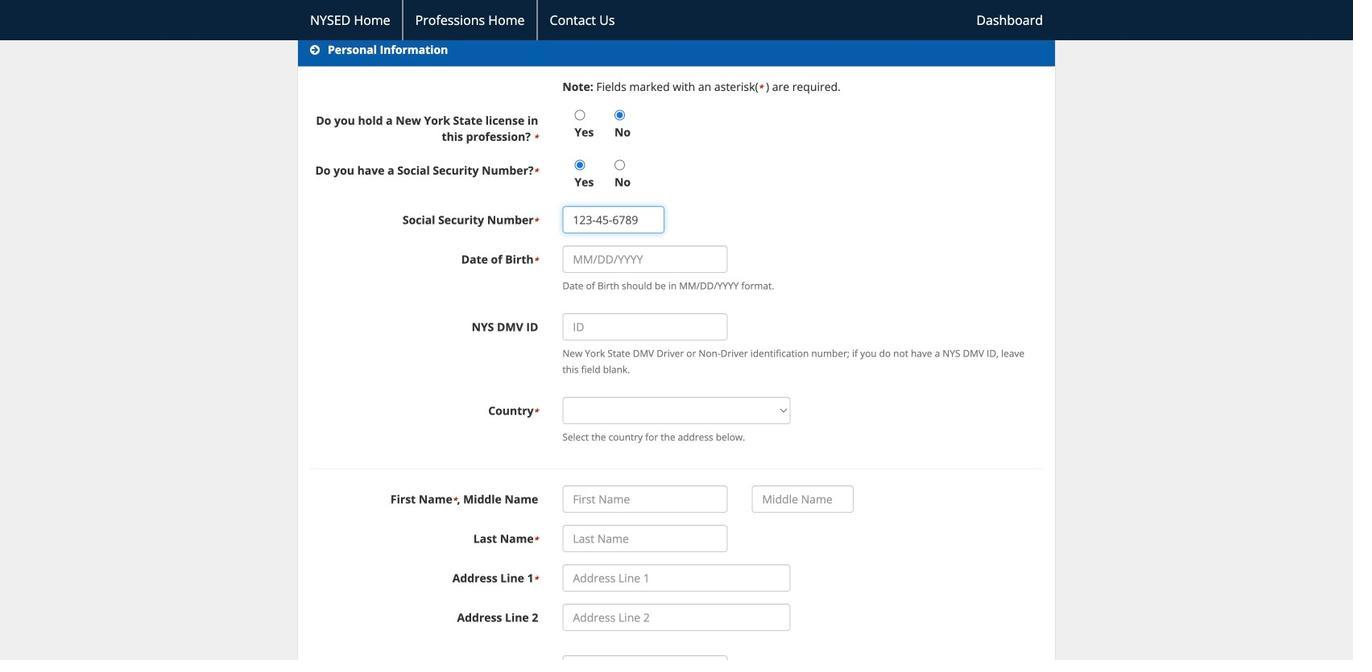 Task type: locate. For each thing, give the bounding box(es) containing it.
Last Name text field
[[563, 525, 728, 553]]

None radio
[[615, 110, 625, 121], [575, 160, 585, 171], [615, 160, 625, 171], [615, 110, 625, 121], [575, 160, 585, 171], [615, 160, 625, 171]]

City text field
[[563, 656, 728, 661]]

None text field
[[563, 206, 665, 234]]

Middle Name text field
[[752, 486, 854, 513]]

Address Line 2 text field
[[563, 604, 791, 632]]

None radio
[[575, 110, 585, 121]]

MM/DD/YYYY text field
[[563, 246, 728, 273]]



Task type: describe. For each thing, give the bounding box(es) containing it.
First Name text field
[[563, 486, 728, 513]]

ID text field
[[563, 314, 728, 341]]

Address Line 1 text field
[[563, 565, 791, 592]]

arrow circle right image
[[310, 44, 320, 56]]



Task type: vqa. For each thing, say whether or not it's contained in the screenshot.
the check icon
no



